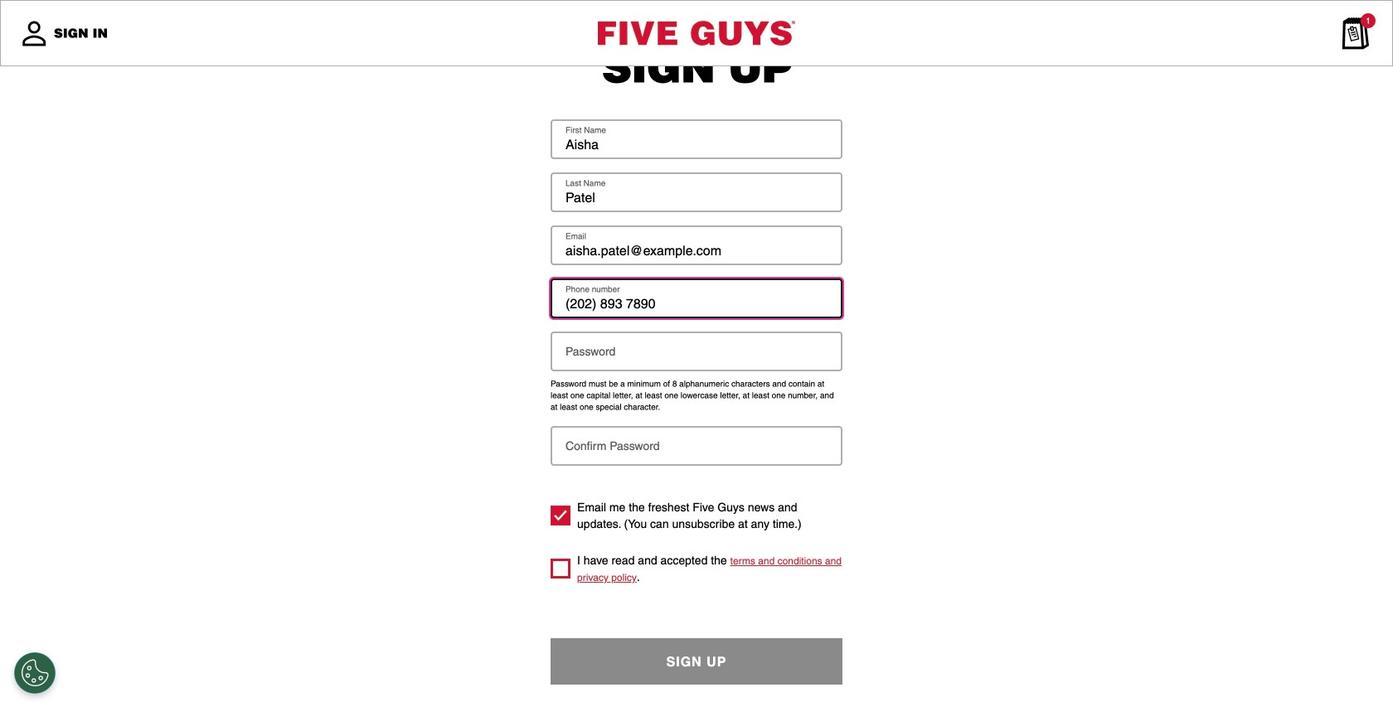 Task type: locate. For each thing, give the bounding box(es) containing it.
main element
[[0, 0, 1394, 66]]

five guys home, opens in new tab image
[[598, 21, 796, 46]]



Task type: describe. For each thing, give the bounding box(es) containing it.
bag icon image
[[1340, 17, 1373, 50]]



